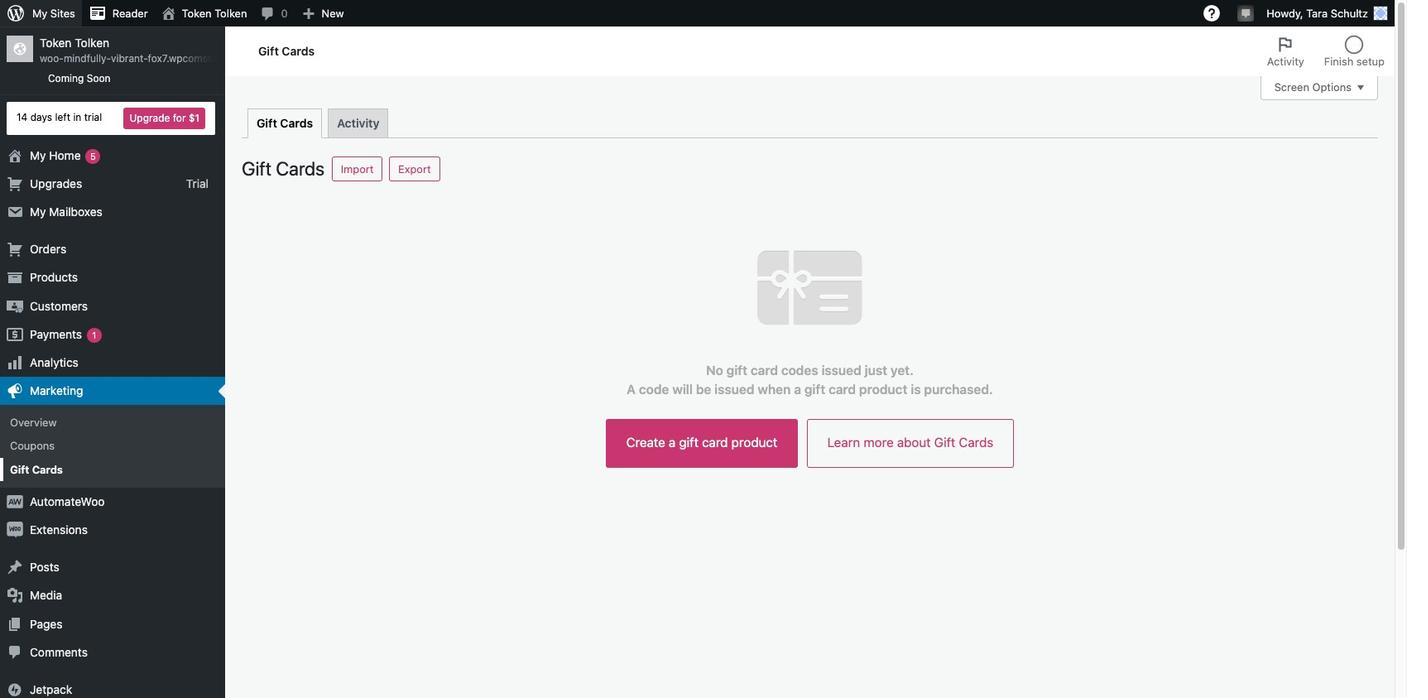 Task type: vqa. For each thing, say whether or not it's contained in the screenshot.
the right Activity
yes



Task type: describe. For each thing, give the bounding box(es) containing it.
main menu navigation
[[0, 26, 260, 698]]

1 vertical spatial product
[[732, 435, 778, 450]]

gift cards down 0
[[258, 44, 315, 58]]

a inside 'create a gift card product' link
[[669, 435, 676, 450]]

no
[[706, 362, 724, 377]]

extensions link
[[0, 516, 225, 544]]

orders
[[30, 242, 66, 256]]

tara
[[1307, 7, 1328, 20]]

about
[[897, 435, 931, 450]]

cards left activity link
[[280, 116, 313, 130]]

marketing link
[[0, 377, 225, 405]]

finish setup button
[[1315, 26, 1395, 76]]

reader
[[112, 7, 148, 20]]

token for token tolken
[[182, 7, 212, 20]]

comments
[[30, 645, 88, 659]]

customers
[[30, 299, 88, 313]]

activity inside "activity" button
[[1267, 55, 1305, 68]]

1 horizontal spatial gift
[[727, 362, 748, 377]]

import link
[[332, 156, 383, 181]]

coupons link
[[0, 434, 225, 458]]

fox7.wpcomstaging.com
[[148, 52, 260, 65]]

token tolken woo-mindfully-vibrant-fox7.wpcomstaging.com coming soon
[[40, 36, 260, 84]]

media
[[30, 588, 62, 602]]

activity link
[[328, 108, 389, 137]]

for
[[173, 111, 186, 124]]

my for my home 5
[[30, 148, 46, 162]]

2 vertical spatial card
[[702, 435, 728, 450]]

is
[[911, 382, 921, 397]]

learn more about gift cards link
[[807, 419, 1014, 468]]

my sites
[[32, 7, 75, 20]]

my home 5
[[30, 148, 96, 162]]

products link
[[0, 264, 225, 292]]

1 vertical spatial gift
[[805, 382, 826, 397]]

gift cards left import
[[242, 157, 325, 179]]

coming
[[48, 72, 84, 84]]

token tolken link
[[155, 0, 254, 26]]

soon
[[87, 72, 111, 84]]

trial
[[84, 111, 102, 124]]

codes
[[781, 362, 819, 377]]

learn
[[828, 435, 861, 450]]

reader link
[[82, 0, 155, 26]]

trial
[[186, 176, 209, 190]]

analytics
[[30, 355, 79, 369]]

purchased.
[[924, 382, 993, 397]]

0
[[281, 7, 288, 20]]

upgrade
[[130, 111, 170, 124]]

will
[[673, 382, 693, 397]]

my for my mailboxes
[[30, 204, 46, 219]]

media link
[[0, 582, 225, 610]]

0 link
[[254, 0, 294, 26]]

14 days left in trial
[[17, 111, 102, 124]]

a inside "no gift card codes issued just yet. a code will be issued when a gift card product is purchased."
[[794, 382, 802, 397]]

export link
[[389, 156, 440, 181]]

screen options
[[1275, 81, 1352, 94]]

howdy, tara schultz
[[1267, 7, 1369, 20]]

1 horizontal spatial gift cards link
[[248, 108, 322, 138]]

screen
[[1275, 81, 1310, 94]]

token tolken
[[182, 7, 247, 20]]

orders link
[[0, 235, 225, 264]]

options
[[1313, 81, 1352, 94]]

code
[[639, 382, 669, 397]]

finish
[[1325, 55, 1354, 68]]

automatewoo link
[[0, 488, 225, 516]]

my for my sites
[[32, 7, 47, 20]]

create
[[627, 435, 666, 450]]

posts
[[30, 560, 59, 574]]

create a gift card product
[[627, 435, 778, 450]]

gift inside main menu navigation
[[10, 463, 29, 476]]

pages link
[[0, 610, 225, 638]]

home
[[49, 148, 81, 162]]

2 horizontal spatial card
[[829, 382, 856, 397]]

jetpack
[[30, 682, 72, 696]]

tab list containing activity
[[1258, 26, 1395, 76]]

products
[[30, 270, 78, 284]]



Task type: locate. For each thing, give the bounding box(es) containing it.
0 horizontal spatial issued
[[715, 382, 755, 397]]

my sites link
[[0, 0, 82, 26]]

gift down codes
[[805, 382, 826, 397]]

0 vertical spatial my
[[32, 7, 47, 20]]

$1
[[189, 111, 200, 124]]

be
[[696, 382, 712, 397]]

0 horizontal spatial a
[[669, 435, 676, 450]]

token up 'fox7.wpcomstaging.com'
[[182, 7, 212, 20]]

a
[[627, 382, 636, 397]]

0 vertical spatial gift cards link
[[248, 108, 322, 138]]

tolken left 0 link
[[215, 7, 247, 20]]

0 vertical spatial a
[[794, 382, 802, 397]]

gift cards
[[258, 44, 315, 58], [257, 116, 313, 130], [242, 157, 325, 179], [10, 463, 63, 476]]

issued
[[822, 362, 862, 377], [715, 382, 755, 397]]

token up woo-
[[40, 36, 72, 50]]

cards inside main menu navigation
[[32, 463, 63, 476]]

just
[[865, 362, 888, 377]]

2 vertical spatial gift
[[679, 435, 699, 450]]

5
[[90, 150, 96, 161]]

my left sites
[[32, 7, 47, 20]]

upgrade for $1 button
[[124, 107, 205, 129]]

automatewoo
[[30, 494, 105, 508]]

1 vertical spatial token
[[40, 36, 72, 50]]

when
[[758, 382, 791, 397]]

1 vertical spatial a
[[669, 435, 676, 450]]

coupons
[[10, 439, 55, 452]]

mailboxes
[[49, 204, 103, 219]]

0 vertical spatial issued
[[822, 362, 862, 377]]

new link
[[294, 0, 351, 26]]

my mailboxes
[[30, 204, 103, 219]]

0 horizontal spatial activity
[[337, 116, 380, 130]]

product down just
[[859, 382, 908, 397]]

gift cards down coupons
[[10, 463, 63, 476]]

tolken for token tolken
[[215, 7, 247, 20]]

0 horizontal spatial card
[[702, 435, 728, 450]]

no gift card codes issued just yet. a code will be issued when a gift card product is purchased.
[[627, 362, 993, 397]]

learn more about gift cards
[[828, 435, 994, 450]]

a down codes
[[794, 382, 802, 397]]

gift cards left activity link
[[257, 116, 313, 130]]

gift right about on the right bottom of page
[[935, 435, 956, 450]]

tolken inside toolbar navigation
[[215, 7, 247, 20]]

schultz
[[1331, 7, 1369, 20]]

1 vertical spatial issued
[[715, 382, 755, 397]]

2 horizontal spatial gift
[[805, 382, 826, 397]]

extensions
[[30, 522, 88, 537]]

card
[[751, 362, 778, 377], [829, 382, 856, 397], [702, 435, 728, 450]]

0 vertical spatial token
[[182, 7, 212, 20]]

new
[[322, 7, 344, 20]]

customers link
[[0, 292, 225, 320]]

gift right create
[[679, 435, 699, 450]]

0 horizontal spatial gift cards link
[[0, 458, 225, 481]]

tolken inside token tolken woo-mindfully-vibrant-fox7.wpcomstaging.com coming soon
[[75, 36, 109, 50]]

0 vertical spatial card
[[751, 362, 778, 377]]

import
[[341, 162, 374, 175]]

finish setup
[[1325, 55, 1385, 68]]

jetpack link
[[0, 676, 225, 698]]

in
[[73, 111, 81, 124]]

cards left the import link
[[276, 157, 325, 179]]

comments link
[[0, 638, 225, 667]]

1
[[92, 329, 96, 340]]

1 horizontal spatial activity
[[1267, 55, 1305, 68]]

payments 1
[[30, 327, 96, 341]]

overview
[[10, 416, 57, 429]]

gift cards link up automatewoo link
[[0, 458, 225, 481]]

my
[[32, 7, 47, 20], [30, 148, 46, 162], [30, 204, 46, 219]]

card down the be
[[702, 435, 728, 450]]

1 vertical spatial gift cards link
[[0, 458, 225, 481]]

0 horizontal spatial token
[[40, 36, 72, 50]]

0 vertical spatial gift
[[727, 362, 748, 377]]

issued left just
[[822, 362, 862, 377]]

screen options button
[[1261, 75, 1379, 100]]

export
[[398, 162, 431, 175]]

activity
[[1267, 55, 1305, 68], [337, 116, 380, 130]]

0 vertical spatial tolken
[[215, 7, 247, 20]]

tolken up mindfully-
[[75, 36, 109, 50]]

1 vertical spatial tolken
[[75, 36, 109, 50]]

overview link
[[0, 411, 225, 434]]

cards down 0
[[282, 44, 315, 58]]

analytics link
[[0, 348, 225, 377]]

mindfully-
[[64, 52, 111, 65]]

my mailboxes link
[[0, 198, 225, 226]]

token inside token tolken woo-mindfully-vibrant-fox7.wpcomstaging.com coming soon
[[40, 36, 72, 50]]

token for token tolken woo-mindfully-vibrant-fox7.wpcomstaging.com coming soon
[[40, 36, 72, 50]]

gift right no
[[727, 362, 748, 377]]

my down upgrades on the left top of the page
[[30, 204, 46, 219]]

cards down purchased.
[[959, 435, 994, 450]]

cards down coupons
[[32, 463, 63, 476]]

1 horizontal spatial tolken
[[215, 7, 247, 20]]

upgrade for $1
[[130, 111, 200, 124]]

0 horizontal spatial product
[[732, 435, 778, 450]]

issued down no
[[715, 382, 755, 397]]

a
[[794, 382, 802, 397], [669, 435, 676, 450]]

1 horizontal spatial a
[[794, 382, 802, 397]]

token inside toolbar navigation
[[182, 7, 212, 20]]

tab list
[[1258, 26, 1395, 76]]

14
[[17, 111, 28, 124]]

gift right the trial
[[242, 157, 272, 179]]

card up when on the bottom right of page
[[751, 362, 778, 377]]

activity up screen
[[1267, 55, 1305, 68]]

my inside toolbar navigation
[[32, 7, 47, 20]]

payments
[[30, 327, 82, 341]]

product down when on the bottom right of page
[[732, 435, 778, 450]]

tolken
[[215, 7, 247, 20], [75, 36, 109, 50]]

activity button
[[1258, 26, 1315, 76]]

1 vertical spatial my
[[30, 148, 46, 162]]

product inside "no gift card codes issued just yet. a code will be issued when a gift card product is purchased."
[[859, 382, 908, 397]]

product
[[859, 382, 908, 397], [732, 435, 778, 450]]

upgrades
[[30, 176, 82, 190]]

card up learn
[[829, 382, 856, 397]]

gift cards inside main menu navigation
[[10, 463, 63, 476]]

my left "home"
[[30, 148, 46, 162]]

2 vertical spatial my
[[30, 204, 46, 219]]

gift cards link left activity link
[[248, 108, 322, 138]]

pages
[[30, 617, 62, 631]]

setup
[[1357, 55, 1385, 68]]

posts link
[[0, 553, 225, 582]]

activity up import
[[337, 116, 380, 130]]

1 horizontal spatial token
[[182, 7, 212, 20]]

1 vertical spatial activity
[[337, 116, 380, 130]]

gift down 0 link
[[258, 44, 279, 58]]

0 vertical spatial activity
[[1267, 55, 1305, 68]]

sites
[[50, 7, 75, 20]]

vibrant-
[[111, 52, 148, 65]]

0 horizontal spatial gift
[[679, 435, 699, 450]]

gift
[[258, 44, 279, 58], [257, 116, 277, 130], [242, 157, 272, 179], [935, 435, 956, 450], [10, 463, 29, 476]]

yet.
[[891, 362, 914, 377]]

1 horizontal spatial card
[[751, 362, 778, 377]]

notification image
[[1240, 6, 1253, 19]]

left
[[55, 111, 70, 124]]

woo-
[[40, 52, 64, 65]]

1 horizontal spatial product
[[859, 382, 908, 397]]

gift down coupons
[[10, 463, 29, 476]]

0 vertical spatial product
[[859, 382, 908, 397]]

1 vertical spatial card
[[829, 382, 856, 397]]

activity inside activity link
[[337, 116, 380, 130]]

a right create
[[669, 435, 676, 450]]

create a gift card product link
[[606, 419, 798, 468]]

tolken for token tolken woo-mindfully-vibrant-fox7.wpcomstaging.com coming soon
[[75, 36, 109, 50]]

token
[[182, 7, 212, 20], [40, 36, 72, 50]]

marketing
[[30, 383, 83, 398]]

toolbar navigation
[[0, 0, 1395, 30]]

more
[[864, 435, 894, 450]]

gift right "$1"
[[257, 116, 277, 130]]

1 horizontal spatial issued
[[822, 362, 862, 377]]

0 horizontal spatial tolken
[[75, 36, 109, 50]]



